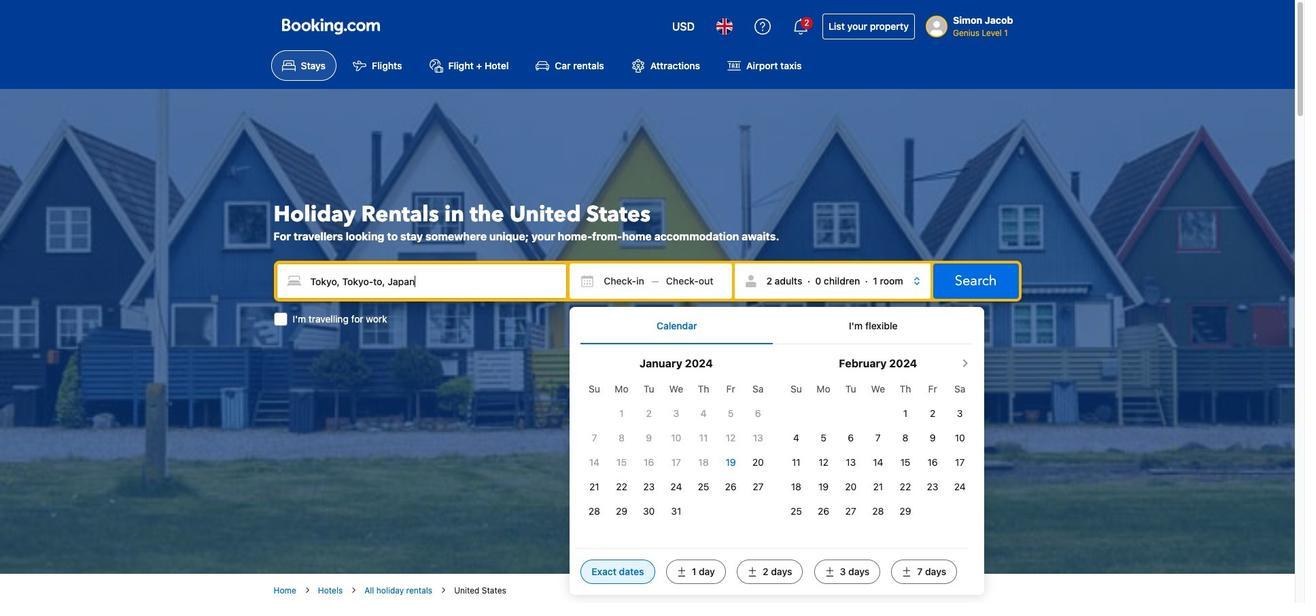 Task type: vqa. For each thing, say whether or not it's contained in the screenshot.
11 January 2024 option
yes



Task type: locate. For each thing, give the bounding box(es) containing it.
None search field
[[274, 261, 1022, 595]]

21 January 2024 checkbox
[[590, 481, 599, 493]]

26 January 2024 checkbox
[[725, 481, 737, 493]]

13 January 2024 checkbox
[[753, 432, 763, 444]]

Please type your destination search field
[[276, 264, 567, 299]]

21 February 2024 checkbox
[[873, 481, 883, 493]]

25 January 2024 checkbox
[[698, 481, 709, 493]]

16 February 2024 checkbox
[[928, 457, 938, 468]]

19 February 2024 checkbox
[[819, 481, 829, 493]]

8 February 2024 checkbox
[[903, 432, 909, 444]]

27 January 2024 checkbox
[[753, 481, 764, 493]]

27 February 2024 checkbox
[[846, 506, 857, 517]]

10 January 2024 checkbox
[[671, 432, 681, 444]]

12 January 2024 checkbox
[[726, 432, 736, 444]]

11 January 2024 checkbox
[[699, 432, 708, 444]]

20 February 2024 checkbox
[[845, 481, 857, 493]]

svg image
[[666, 275, 680, 288]]

31 January 2024 checkbox
[[671, 506, 681, 517]]

1 January 2024 checkbox
[[620, 408, 624, 419]]

tab list
[[581, 308, 974, 344]]

13 February 2024 checkbox
[[846, 457, 856, 468]]

14 January 2024 checkbox
[[589, 457, 600, 468]]

12 February 2024 checkbox
[[819, 457, 829, 468]]

26 February 2024 checkbox
[[818, 506, 830, 517]]

4 February 2024 checkbox
[[793, 432, 799, 444]]

3 February 2024 checkbox
[[957, 408, 963, 419]]

23 February 2024 checkbox
[[927, 481, 939, 493]]

24 January 2024 checkbox
[[671, 481, 682, 493]]

11 February 2024 checkbox
[[792, 457, 801, 468]]

22 February 2024 checkbox
[[900, 481, 911, 493]]

15 January 2024 checkbox
[[617, 457, 627, 468]]



Task type: describe. For each thing, give the bounding box(es) containing it.
28 February 2024 checkbox
[[873, 506, 884, 517]]

3 January 2024 checkbox
[[673, 408, 679, 419]]

10 February 2024 checkbox
[[955, 432, 965, 444]]

9 February 2024 checkbox
[[930, 432, 936, 444]]

17 January 2024 checkbox
[[672, 457, 681, 468]]

14 February 2024 checkbox
[[873, 457, 883, 468]]

19 January 2024 checkbox
[[726, 457, 736, 468]]

18 February 2024 checkbox
[[791, 481, 802, 493]]

5 February 2024 checkbox
[[821, 432, 827, 444]]

2 January 2024 checkbox
[[646, 408, 652, 419]]

booking.com online hotel reservations image
[[282, 18, 380, 35]]

7 January 2024 checkbox
[[592, 432, 597, 444]]

25 February 2024 checkbox
[[791, 506, 802, 517]]

24 February 2024 checkbox
[[954, 481, 966, 493]]

2 February 2024 checkbox
[[930, 408, 936, 419]]

16 January 2024 checkbox
[[644, 457, 654, 468]]

17 February 2024 checkbox
[[955, 457, 965, 468]]

28 January 2024 checkbox
[[589, 506, 600, 517]]

20 January 2024 checkbox
[[753, 457, 764, 468]]

18 January 2024 checkbox
[[699, 457, 709, 468]]

9 January 2024 checkbox
[[646, 432, 652, 444]]

30 January 2024 checkbox
[[643, 506, 655, 517]]

8 January 2024 checkbox
[[619, 432, 625, 444]]

7 February 2024 checkbox
[[876, 432, 881, 444]]

6 February 2024 checkbox
[[848, 432, 854, 444]]

5 January 2024 checkbox
[[728, 408, 734, 419]]

4 January 2024 checkbox
[[701, 408, 707, 419]]

1 February 2024 checkbox
[[903, 408, 908, 419]]

svg image
[[581, 275, 594, 288]]

29 February 2024 checkbox
[[900, 506, 911, 517]]

15 February 2024 checkbox
[[901, 457, 911, 468]]

6 January 2024 checkbox
[[755, 408, 761, 419]]

22 January 2024 checkbox
[[616, 481, 627, 493]]

23 January 2024 checkbox
[[643, 481, 655, 493]]

29 January 2024 checkbox
[[616, 506, 628, 517]]



